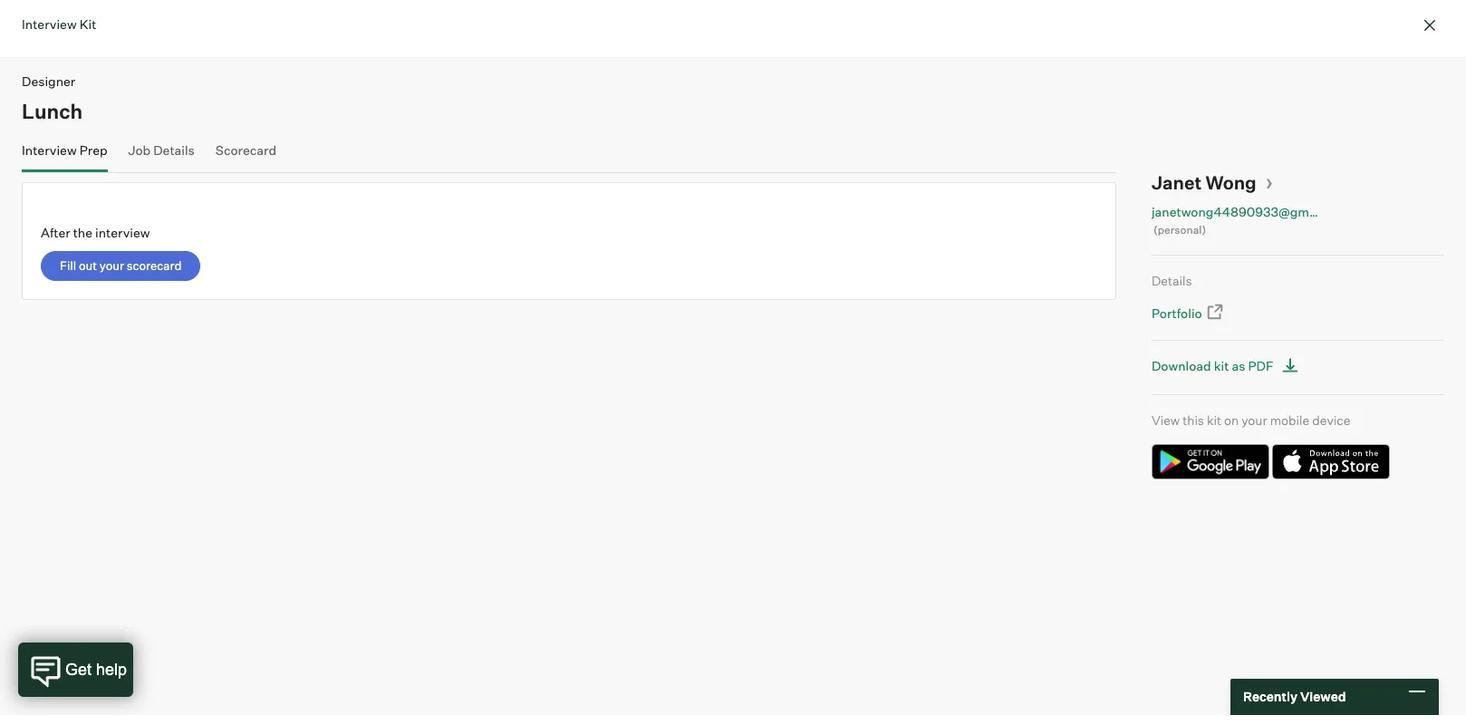 Task type: vqa. For each thing, say whether or not it's contained in the screenshot.
2 Link
no



Task type: describe. For each thing, give the bounding box(es) containing it.
portfolio link
[[1152, 303, 1225, 323]]

out
[[79, 258, 97, 272]]

janetwong44890933@gmail.com (personal)
[[1152, 204, 1353, 236]]

download kit as pdf
[[1152, 358, 1274, 373]]

interview kit
[[22, 16, 96, 32]]

interview for interview kit
[[22, 16, 77, 32]]

interview
[[95, 225, 150, 240]]

janetwong44890933@gmail.com
[[1152, 204, 1353, 219]]

janet
[[1152, 171, 1202, 194]]

interview prep
[[22, 142, 107, 157]]

interview prep link
[[22, 142, 107, 168]]

interview for interview prep
[[22, 142, 77, 157]]

fill out your scorecard
[[60, 258, 182, 272]]

viewed
[[1301, 689, 1346, 704]]

wong
[[1206, 171, 1257, 194]]

this
[[1183, 412, 1204, 428]]

device
[[1313, 412, 1351, 428]]

the
[[73, 225, 92, 240]]

0 horizontal spatial your
[[100, 258, 124, 272]]

recently viewed
[[1244, 689, 1346, 704]]

job details link
[[128, 142, 195, 168]]

designer
[[22, 73, 75, 89]]

job details
[[128, 142, 195, 157]]

as
[[1232, 358, 1246, 373]]

mobile
[[1270, 412, 1310, 428]]

scorecard link
[[215, 142, 276, 168]]

after
[[41, 225, 70, 240]]



Task type: locate. For each thing, give the bounding box(es) containing it.
scorecard
[[127, 258, 182, 272]]

interview down lunch
[[22, 142, 77, 157]]

kit left on
[[1207, 412, 1222, 428]]

janet wong link
[[1152, 171, 1273, 194]]

fill
[[60, 258, 76, 272]]

lunch
[[22, 98, 83, 123]]

1 vertical spatial details
[[1152, 273, 1192, 288]]

1 vertical spatial interview
[[22, 142, 77, 157]]

details inside job details link
[[153, 142, 195, 157]]

prep
[[79, 142, 107, 157]]

kit
[[79, 16, 96, 32]]

scorecard
[[215, 142, 276, 157]]

download
[[1152, 358, 1212, 373]]

0 vertical spatial your
[[100, 258, 124, 272]]

1 vertical spatial kit
[[1207, 412, 1222, 428]]

1 horizontal spatial details
[[1152, 273, 1192, 288]]

kit left as
[[1214, 358, 1229, 373]]

on
[[1225, 412, 1239, 428]]

after the interview
[[41, 225, 150, 240]]

interview left the kit
[[22, 16, 77, 32]]

0 vertical spatial kit
[[1214, 358, 1229, 373]]

janet wong
[[1152, 171, 1257, 194]]

download kit as pdf link
[[1152, 354, 1304, 378]]

kit
[[1214, 358, 1229, 373], [1207, 412, 1222, 428]]

janetwong44890933@gmail.com link
[[1152, 203, 1353, 221]]

2 interview from the top
[[22, 142, 77, 157]]

details up portfolio
[[1152, 273, 1192, 288]]

your
[[100, 258, 124, 272], [1242, 412, 1268, 428]]

view this kit on your mobile device
[[1152, 412, 1351, 428]]

1 vertical spatial your
[[1242, 412, 1268, 428]]

interview
[[22, 16, 77, 32], [22, 142, 77, 157]]

job
[[128, 142, 151, 157]]

portfolio
[[1152, 306, 1202, 321]]

recently
[[1244, 689, 1298, 704]]

0 horizontal spatial details
[[153, 142, 195, 157]]

close image
[[1419, 15, 1441, 36]]

fill out your scorecard link
[[41, 251, 201, 281]]

view
[[1152, 412, 1180, 428]]

details
[[153, 142, 195, 157], [1152, 273, 1192, 288]]

1 interview from the top
[[22, 16, 77, 32]]

0 vertical spatial details
[[153, 142, 195, 157]]

(personal)
[[1154, 223, 1206, 236]]

details right job
[[153, 142, 195, 157]]

your right on
[[1242, 412, 1268, 428]]

your right out
[[100, 258, 124, 272]]

pdf
[[1248, 358, 1274, 373]]

0 vertical spatial interview
[[22, 16, 77, 32]]

1 horizontal spatial your
[[1242, 412, 1268, 428]]



